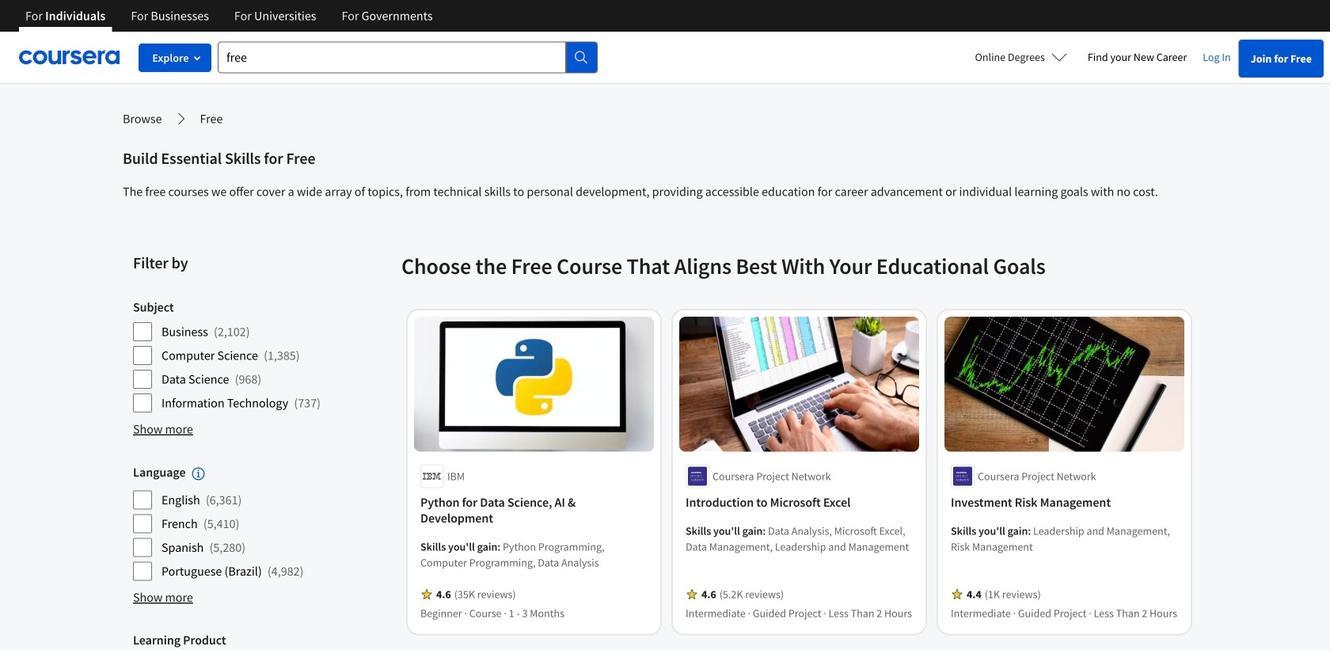 Task type: vqa. For each thing, say whether or not it's contained in the screenshot.
INFORMATION ABOUT THIS FILTER GROUP image at the left bottom
yes



Task type: describe. For each thing, give the bounding box(es) containing it.
1 group from the top
[[133, 299, 392, 413]]



Task type: locate. For each thing, give the bounding box(es) containing it.
2 group from the top
[[133, 464, 392, 582]]

group
[[133, 299, 392, 413], [133, 464, 392, 582]]

information about this filter group image
[[192, 468, 205, 480]]

0 vertical spatial group
[[133, 299, 392, 413]]

None search field
[[218, 42, 598, 73]]

1 vertical spatial group
[[133, 464, 392, 582]]

coursera image
[[19, 45, 120, 70]]

What do you want to learn? text field
[[218, 42, 566, 73]]

banner navigation
[[13, 0, 446, 32]]



